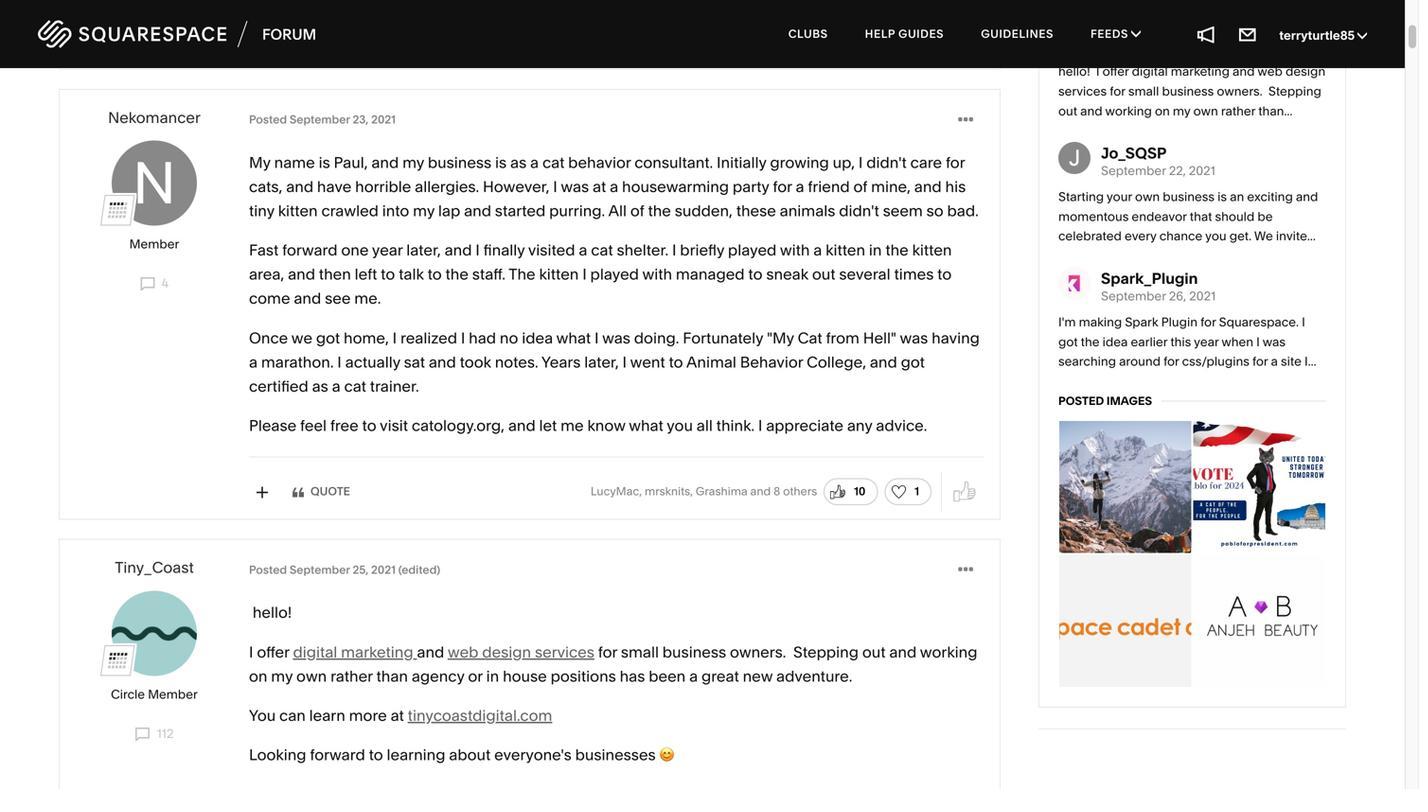 Task type: vqa. For each thing, say whether or not it's contained in the screenshot.
the top you
yes



Task type: locate. For each thing, give the bounding box(es) containing it.
cat for behavior
[[543, 153, 565, 172]]

to right talk
[[428, 265, 442, 284]]

bad.
[[948, 202, 979, 220]]

i...
[[1305, 354, 1317, 370]]

1 vertical spatial web
[[448, 643, 479, 662]]

web up than...
[[1258, 64, 1283, 79]]

year up 'left'
[[372, 241, 403, 260]]

small inside hello!       i offer digital marketing and web design services for small business owners.  stepping out and working on my own rather than...
[[1129, 84, 1160, 99]]

1 horizontal spatial idea
[[1103, 335, 1128, 350]]

1 horizontal spatial working
[[1106, 104, 1153, 119]]

didn't up the mine,
[[867, 153, 907, 172]]

0 horizontal spatial cat
[[344, 377, 367, 396]]

love image inside '4' link
[[888, 32, 907, 51]]

kitten right 'tiny'
[[278, 202, 318, 220]]

more options... image
[[959, 560, 974, 582]]

2021 for jo_sqsp
[[1190, 164, 1216, 179]]

terryturtle85
[[1280, 28, 1358, 43]]

member up 112
[[148, 688, 198, 703]]

services inside hello!       i offer digital marketing and web design services for small business owners.  stepping out and working on my own rather than...
[[1059, 84, 1107, 99]]

like image
[[829, 483, 848, 502]]

2021 right "22,"
[[1190, 164, 1216, 179]]

4 link
[[883, 28, 932, 55], [140, 276, 169, 292]]

was down squarespace.
[[1263, 335, 1286, 350]]

posted for posted september 23, 2021
[[249, 113, 287, 127]]

level 7 image
[[100, 644, 135, 679]]

check circle image
[[162, 18, 177, 33]]

new
[[743, 668, 773, 686]]

quote down free
[[311, 485, 350, 499]]

2 vertical spatial own
[[297, 668, 327, 686]]

mrsknits
[[645, 485, 691, 499]]

is up have
[[319, 153, 330, 172]]

2 horizontal spatial cat
[[591, 241, 613, 260]]

165 link
[[162, 16, 203, 33]]

4
[[913, 34, 920, 48], [159, 276, 169, 291]]

11 others link
[[770, 34, 816, 48]]

tiny_coast for tiny_coast september 25, 2021
[[1102, 19, 1182, 37]]

0 vertical spatial working
[[1106, 104, 1153, 119]]

small down tiny_coast september 25, 2021
[[1129, 84, 1160, 99]]

to left learning
[[369, 746, 383, 765]]

lucymac link
[[591, 485, 640, 499]]

comment image
[[106, 18, 121, 32], [140, 278, 155, 292], [135, 728, 150, 743]]

1 vertical spatial you
[[667, 417, 693, 435]]

offer down hello!
[[257, 643, 289, 662]]

idea for earlier
[[1103, 335, 1128, 350]]

my name is paul, and my business is as a cat behavior consultant. initially growing up, i didn't care for cats, and have horrible allergies. however, i was at a housewarming party for a friend of mine, and his tiny kitten crawled into my lap and started purring. all of the sudden, these animals didn't seem so bad.
[[249, 153, 979, 220]]

business inside hello!       i offer digital marketing and web design services for small business owners.  stepping out and working on my own rather than...
[[1163, 84, 1215, 99]]

in right or
[[487, 668, 499, 686]]

for down growing
[[773, 177, 792, 196]]

forward down "learn"
[[310, 746, 365, 765]]

1 horizontal spatial tiny_coast
[[1102, 19, 1182, 37]]

what right know
[[629, 417, 664, 435]]

stepping up adventure.
[[794, 643, 859, 662]]

jo_sqsp image
[[1059, 142, 1091, 174]]

1 vertical spatial 4
[[159, 276, 169, 291]]

offer for i offer digital marketing and web design services for small business owners.
[[257, 643, 289, 662]]

tiny_coast up tiny_coast image
[[115, 559, 194, 578]]

idea inside "once we got home, i realized i had no idea what i was doing. fortunately "my cat from hell" was having a marathon. i actually sat and took notes. years later, i went to animal behavior college, and got certified as a cat trainer."
[[522, 329, 553, 347]]

2 quote from the top
[[311, 485, 350, 499]]

0 horizontal spatial web
[[448, 643, 479, 662]]

had
[[469, 329, 496, 347]]

as up the "however,"
[[511, 153, 527, 172]]

digital down tiny_coast september 25, 2021
[[1132, 64, 1169, 79]]

year inside the i'm making spark plugin for squarespace.      i got the idea earlier this year when i was searching around for css/plugins for a site i...
[[1195, 335, 1220, 350]]

working down more options... icon at bottom right
[[920, 643, 978, 662]]

looking
[[249, 746, 306, 765]]

posted up hello!
[[249, 564, 287, 577]]

feeds
[[1091, 27, 1132, 41]]

out inside hello!       i offer digital marketing and web design services for small business owners.  stepping out and working on my own rather than...
[[1059, 104, 1078, 119]]

i left briefly
[[672, 241, 677, 260]]

member
[[129, 237, 179, 252], [148, 688, 198, 703]]

1 vertical spatial others
[[783, 485, 818, 499]]

web for i offer digital marketing and web design services for small business owners.
[[448, 643, 479, 662]]

1 horizontal spatial in
[[869, 241, 882, 260]]

got up advice.
[[901, 353, 925, 372]]

and inside starting your own business is an exciting and momentous endeavor that should be celebrated every chance you get. we invite...
[[1297, 190, 1319, 205]]

caret down image inside feeds link
[[1132, 28, 1142, 39]]

marketing down "notifications" icon
[[1172, 64, 1230, 79]]

0 vertical spatial posted
[[249, 113, 287, 127]]

1 vertical spatial services
[[535, 643, 595, 662]]

1 quote from the top
[[311, 34, 350, 48]]

0 vertical spatial digital
[[1132, 64, 1169, 79]]

posted september 25, 2021 (edited)
[[249, 564, 441, 577]]

1 horizontal spatial later,
[[585, 353, 619, 372]]

went
[[630, 353, 666, 372]]

quote link for 1
[[293, 485, 350, 499]]

0 vertical spatial cat
[[543, 153, 565, 172]]

1 horizontal spatial offer
[[1103, 64, 1130, 79]]

squarespace forum image
[[38, 18, 317, 51]]

certified
[[249, 377, 309, 396]]

love image right the clubs link
[[888, 32, 907, 51]]

0 horizontal spatial small
[[621, 643, 659, 662]]

comment image inside 112 link
[[135, 728, 150, 743]]

posted up my
[[249, 113, 287, 127]]

25, left "notifications" icon
[[1170, 38, 1187, 53]]

quote
[[311, 34, 350, 48], [311, 485, 350, 499]]

level 4 image
[[100, 193, 135, 228]]

the inside the i'm making spark plugin for squarespace.      i got the idea earlier this year when i was searching around for css/plugins for a site i...
[[1081, 335, 1100, 350]]

forward inside looking forward to learning about everyone's businesses 😊
[[310, 746, 365, 765]]

0 horizontal spatial marketing
[[341, 643, 414, 662]]

out inside fast forward one year later, and i finally visited a cat shelter. i briefly played with a kitten in the kitten area, and then left to talk to the staff. the kitten i played with managed to sneak out several times to come and see me.
[[813, 265, 836, 284]]

a inside the i'm making spark plugin for squarespace.      i got the idea earlier this year when i was searching around for css/plugins for a site i...
[[1272, 354, 1279, 370]]

1 vertical spatial quote
[[311, 485, 350, 499]]

as down "marathon."
[[312, 377, 329, 396]]

i
[[1097, 64, 1100, 79], [859, 153, 863, 172], [553, 177, 558, 196], [476, 241, 480, 260], [672, 241, 677, 260], [583, 265, 587, 284], [1303, 315, 1306, 330], [393, 329, 397, 347], [461, 329, 465, 347], [595, 329, 599, 347], [1257, 335, 1261, 350], [337, 353, 342, 372], [623, 353, 627, 372], [759, 417, 763, 435], [249, 643, 253, 662]]

marathon.
[[261, 353, 334, 372]]

think.
[[717, 417, 755, 435]]

i down hello!
[[249, 643, 253, 662]]

cat inside my name is paul, and my business is as a cat behavior consultant. initially growing up, i didn't care for cats, and have horrible allergies. however, i was at a housewarming party for a friend of mine, and his tiny kitten crawled into my lap and started purring. all of the sudden, these animals didn't seem so bad.
[[543, 153, 565, 172]]

2021 inside spark_plugin september 26, 2021
[[1190, 289, 1216, 304]]

september for spark_plugin
[[1102, 289, 1167, 304]]

september right tiny_coast icon
[[1102, 38, 1167, 53]]

2 vertical spatial comment image
[[135, 728, 150, 743]]

0 vertical spatial 25,
[[1170, 38, 1187, 53]]

free
[[330, 417, 359, 435]]

idea inside the i'm making spark plugin for squarespace.      i got the idea earlier this year when i was searching around for css/plugins for a site i...
[[1103, 335, 1128, 350]]

earlier
[[1131, 335, 1168, 350]]

posted down searching at the right
[[1059, 394, 1105, 408]]

0 vertical spatial quote link
[[293, 34, 350, 48]]

digital down hello!
[[293, 643, 337, 662]]

marketing up than
[[341, 643, 414, 662]]

1 quote link from the top
[[293, 34, 350, 48]]

2 vertical spatial out
[[863, 643, 886, 662]]

offer inside hello!       i offer digital marketing and web design services for small business owners.  stepping out and working on my own rather than...
[[1103, 64, 1130, 79]]

0 vertical spatial as
[[511, 153, 527, 172]]

own up jo_sqsp september 22, 2021
[[1194, 104, 1219, 119]]

a left site
[[1272, 354, 1279, 370]]

digital for hello!       i offer digital marketing and web design services for small business owners.  stepping out and working on my own rather than...
[[1132, 64, 1169, 79]]

let
[[539, 417, 557, 435]]

design up house
[[482, 643, 532, 662]]

0 vertical spatial offer
[[1103, 64, 1130, 79]]

0 vertical spatial design
[[1286, 64, 1326, 79]]

on inside stepping out and working on my own rather than agency or in house positions has been a great new adventure.
[[249, 668, 268, 686]]

stepping inside hello!       i offer digital marketing and web design services for small business owners.  stepping out and working on my own rather than...
[[1269, 84, 1322, 99]]

0 horizontal spatial out
[[813, 265, 836, 284]]

year up the css/plugins
[[1195, 335, 1220, 350]]

1 horizontal spatial out
[[863, 643, 886, 662]]

site
[[1282, 354, 1302, 370]]

quote link right multiquote icon
[[293, 34, 350, 48]]

0 vertical spatial comment image
[[106, 18, 121, 32]]

0 vertical spatial love image
[[888, 32, 907, 51]]

cats,
[[249, 177, 283, 196]]

comment image for tiny_coast
[[135, 728, 150, 743]]

0 vertical spatial tiny_coast
[[1102, 19, 1182, 37]]

staff.
[[472, 265, 506, 284]]

quote right multiquote icon
[[311, 34, 350, 48]]

0 horizontal spatial rather
[[331, 668, 373, 686]]

growing
[[770, 153, 830, 172]]

september inside spark_plugin september 26, 2021
[[1102, 289, 1167, 304]]

i right the
[[583, 265, 587, 284]]

posted for posted september 25, 2021 (edited)
[[249, 564, 287, 577]]

1 vertical spatial on
[[249, 668, 268, 686]]

2021 inside jo_sqsp september 22, 2021
[[1190, 164, 1216, 179]]

business inside my name is paul, and my business is as a cat behavior consultant. initially growing up, i didn't care for cats, and have horrible allergies. however, i was at a housewarming party for a friend of mine, and his tiny kitten crawled into my lap and started purring. all of the sudden, these animals didn't seem so bad.
[[428, 153, 492, 172]]

tiny_coast inside tiny_coast september 25, 2021
[[1102, 19, 1182, 37]]

a up the "however,"
[[530, 153, 539, 172]]

spark_plugin september 26, 2021
[[1102, 269, 1216, 304]]

to inside looking forward to learning about everyone's businesses 😊
[[369, 746, 383, 765]]

great
[[702, 668, 740, 686]]

kitten
[[278, 202, 318, 220], [826, 241, 866, 260], [913, 241, 952, 260], [539, 265, 579, 284]]

design inside hello!       i offer digital marketing and web design services for small business owners.  stepping out and working on my own rather than...
[[1286, 64, 1326, 79]]

1 horizontal spatial services
[[1059, 84, 1107, 99]]

1 vertical spatial quote link
[[293, 485, 350, 499]]

offer for hello!       i offer digital marketing and web design services for small business owners.  stepping out and working on my own rather than...
[[1103, 64, 1130, 79]]

my inside hello!       i offer digital marketing and web design services for small business owners.  stepping out and working on my own rather than...
[[1174, 104, 1191, 119]]

messages image
[[1238, 24, 1259, 45]]

112
[[154, 727, 174, 742]]

2 vertical spatial cat
[[344, 377, 367, 396]]

8 others link
[[774, 485, 818, 499]]

2 horizontal spatial out
[[1059, 104, 1078, 119]]

on up you
[[249, 668, 268, 686]]

small
[[1129, 84, 1160, 99], [621, 643, 659, 662]]

a
[[530, 153, 539, 172], [610, 177, 619, 196], [796, 177, 805, 196], [579, 241, 588, 260], [814, 241, 822, 260], [249, 353, 258, 372], [1272, 354, 1279, 370], [332, 377, 341, 396], [690, 668, 698, 686]]

later, inside fast forward one year later, and i finally visited a cat shelter. i briefly played with a kitten in the kitten area, and then left to talk to the staff. the kitten i played with managed to sneak out several times to come and see me.
[[407, 241, 441, 260]]

making
[[1079, 315, 1123, 330]]

all
[[697, 417, 713, 435]]

didn't down the friend
[[839, 202, 880, 220]]

was inside my name is paul, and my business is as a cat behavior consultant. initially growing up, i didn't care for cats, and have horrible allergies. however, i was at a housewarming party for a friend of mine, and his tiny kitten crawled into my lap and started purring. all of the sudden, these animals didn't seem so bad.
[[561, 177, 589, 196]]

1 horizontal spatial with
[[780, 241, 810, 260]]

rather down digital marketing link
[[331, 668, 373, 686]]

forward inside fast forward one year later, and i finally visited a cat shelter. i briefly played with a kitten in the kitten area, and then left to talk to the staff. the kitten i played with managed to sneak out several times to come and see me.
[[282, 241, 338, 260]]

1 horizontal spatial 4 link
[[883, 28, 932, 55]]

quote for 1
[[311, 485, 350, 499]]

stepping inside stepping out and working on my own rather than agency or in house positions has been a great new adventure.
[[794, 643, 859, 662]]

than...
[[1259, 104, 1293, 119]]

0 horizontal spatial as
[[312, 377, 329, 396]]

feeds link
[[1074, 9, 1159, 59]]

out inside stepping out and working on my own rather than agency or in house positions has been a great new adventure.
[[863, 643, 886, 662]]

0 horizontal spatial offer
[[257, 643, 289, 662]]

care
[[911, 153, 943, 172]]

we
[[292, 329, 313, 347]]

forward up then
[[282, 241, 338, 260]]

1 vertical spatial cat
[[591, 241, 613, 260]]

i left doing. at the top
[[595, 329, 599, 347]]

animal
[[687, 353, 737, 372]]

web inside hello!       i offer digital marketing and web design services for small business owners.  stepping out and working on my own rather than...
[[1258, 64, 1283, 79]]

0 horizontal spatial 25,
[[353, 564, 369, 577]]

posted images
[[1059, 394, 1153, 408]]

was up the purring.
[[561, 177, 589, 196]]

business down "notifications" icon
[[1163, 84, 1215, 99]]

rather left than...
[[1222, 104, 1256, 119]]

for inside hello!       i offer digital marketing and web design services for small business owners.  stepping out and working on my own rather than...
[[1110, 84, 1126, 99]]

0 vertical spatial what
[[557, 329, 591, 347]]

consultant.
[[635, 153, 713, 172]]

2021 right 23, at the top left of the page
[[371, 113, 396, 127]]

business up the that
[[1163, 190, 1215, 205]]

have
[[317, 177, 352, 196]]

0 vertical spatial of
[[854, 177, 868, 196]]

0 horizontal spatial services
[[535, 643, 595, 662]]

an
[[1231, 190, 1245, 205]]

the
[[509, 265, 536, 284]]

endeavor
[[1132, 209, 1187, 224]]

0 vertical spatial others
[[782, 34, 816, 48]]

1 horizontal spatial marketing
[[1172, 64, 1230, 79]]

a down growing
[[796, 177, 805, 196]]

1 horizontal spatial stepping
[[1269, 84, 1322, 99]]

you left get.
[[1206, 229, 1227, 244]]

was up went
[[603, 329, 631, 347]]

of down up,
[[854, 177, 868, 196]]

caret down image
[[1132, 28, 1142, 39], [1358, 28, 1368, 42]]

comment image inside '4' link
[[140, 278, 155, 292]]

services down tiny_coast icon
[[1059, 84, 1107, 99]]

played down shelter.
[[591, 265, 639, 284]]

took
[[460, 353, 492, 372]]

10
[[854, 485, 866, 499]]

0 vertical spatial forward
[[282, 241, 338, 260]]

23,
[[353, 113, 369, 127]]

posted september 23, 2021
[[249, 113, 396, 127]]

of right all
[[631, 202, 645, 220]]

notes.
[[495, 353, 539, 372]]

got down i'm
[[1059, 335, 1078, 350]]

my
[[249, 153, 271, 172]]

september left 23, at the top left of the page
[[290, 113, 350, 127]]

1 horizontal spatial ,
[[691, 485, 693, 499]]

0 vertical spatial small
[[1129, 84, 1160, 99]]

the down 'housewarming'
[[648, 202, 671, 220]]

1 vertical spatial at
[[391, 707, 404, 726]]

2 quote link from the top
[[293, 485, 350, 499]]

0 horizontal spatial own
[[297, 668, 327, 686]]

0 vertical spatial on
[[1156, 104, 1171, 119]]

tiny_coast image
[[1059, 17, 1091, 49]]

the left staff.
[[446, 265, 469, 284]]

learning
[[387, 746, 446, 765]]

my inside stepping out and working on my own rather than agency or in house positions has been a great new adventure.
[[271, 668, 293, 686]]

own inside starting your own business is an exciting and momentous endeavor that should be celebrated every chance you get. we invite...
[[1136, 190, 1161, 205]]

others right 8
[[783, 485, 818, 499]]

i left went
[[623, 353, 627, 372]]

later,
[[407, 241, 441, 260], [585, 353, 619, 372]]

you left the all
[[667, 417, 693, 435]]

mine,
[[872, 177, 911, 196]]

love image inside 1 link
[[890, 483, 909, 502]]

idea down making
[[1103, 335, 1128, 350]]

love image
[[888, 32, 907, 51], [890, 483, 909, 502]]

1 horizontal spatial you
[[1206, 229, 1227, 244]]

appreciate
[[767, 417, 844, 435]]

quote for 4
[[311, 34, 350, 48]]

25, inside tiny_coast september 25, 2021
[[1170, 38, 1187, 53]]

to right times
[[938, 265, 952, 284]]

circle
[[111, 688, 145, 703]]

what for know
[[629, 417, 664, 435]]

0 horizontal spatial idea
[[522, 329, 553, 347]]

1 vertical spatial what
[[629, 417, 664, 435]]

others right 11
[[782, 34, 816, 48]]

marketing inside hello!       i offer digital marketing and web design services for small business owners.  stepping out and working on my own rather than...
[[1172, 64, 1230, 79]]

my up can in the bottom of the page
[[271, 668, 293, 686]]

0 vertical spatial web
[[1258, 64, 1283, 79]]

own inside hello!       i offer digital marketing and web design services for small business owners.  stepping out and working on my own rather than...
[[1194, 104, 1219, 119]]

chance
[[1160, 229, 1203, 244]]

got right "we"
[[316, 329, 340, 347]]

1 vertical spatial offer
[[257, 643, 289, 662]]

stepping up than...
[[1269, 84, 1322, 99]]

1 vertical spatial year
[[1195, 335, 1220, 350]]

own
[[1194, 104, 1219, 119], [1136, 190, 1161, 205], [297, 668, 327, 686]]

talk
[[399, 265, 424, 284]]

crawled
[[322, 202, 379, 220]]

1 horizontal spatial small
[[1129, 84, 1160, 99]]

others
[[782, 34, 816, 48], [783, 485, 818, 499]]

112 link
[[135, 727, 174, 743]]

cat down the actually at the top of the page
[[344, 377, 367, 396]]

0 horizontal spatial caret down image
[[1132, 28, 1142, 39]]

however,
[[483, 177, 550, 196]]

a right been
[[690, 668, 698, 686]]

25, left '(edited)'
[[353, 564, 369, 577]]

purring.
[[549, 202, 605, 220]]

quote link right multiquote image on the left of page
[[293, 485, 350, 499]]

starting
[[1059, 190, 1105, 205]]

a inside stepping out and working on my own rather than agency or in house positions has been a great new adventure.
[[690, 668, 698, 686]]

0 vertical spatial services
[[1059, 84, 1107, 99]]

0 horizontal spatial working
[[920, 643, 978, 662]]

you
[[1206, 229, 1227, 244], [667, 417, 693, 435]]

advice.
[[876, 417, 928, 435]]

0 horizontal spatial ,
[[640, 485, 642, 499]]

1 vertical spatial of
[[631, 202, 645, 220]]

2 , from the left
[[691, 485, 693, 499]]

i inside hello!       i offer digital marketing and web design services for small business owners.  stepping out and working on my own rather than...
[[1097, 64, 1100, 79]]

0 vertical spatial you
[[1206, 229, 1227, 244]]

1 vertical spatial posted
[[1059, 394, 1105, 408]]

is inside starting your own business is an exciting and momentous endeavor that should be celebrated every chance you get. we invite...
[[1218, 190, 1228, 205]]

like image
[[951, 479, 979, 506]]

spark_plugin image
[[1059, 268, 1091, 300]]

business up allergies.
[[428, 153, 492, 172]]

on up jo_sqsp september 22, 2021
[[1156, 104, 1171, 119]]

1 vertical spatial out
[[813, 265, 836, 284]]

september down jo_sqsp
[[1102, 164, 1167, 179]]

small up "has" in the bottom of the page
[[621, 643, 659, 662]]

later, inside "once we got home, i realized i had no idea what i was doing. fortunately "my cat from hell" was having a marathon. i actually sat and took notes. years later, i went to animal behavior college, and got certified as a cat trainer."
[[585, 353, 619, 372]]

caret down image inside the terryturtle85 link
[[1358, 28, 1368, 42]]

1 vertical spatial rather
[[331, 668, 373, 686]]

agency
[[412, 668, 465, 686]]

25,
[[1170, 38, 1187, 53], [353, 564, 369, 577]]

in
[[869, 241, 882, 260], [487, 668, 499, 686]]

a right visited
[[579, 241, 588, 260]]

0 horizontal spatial tiny_coast
[[115, 559, 194, 578]]

offer down feeds link
[[1103, 64, 1130, 79]]

26,
[[1170, 289, 1187, 304]]

cat inside fast forward one year later, and i finally visited a cat shelter. i briefly played with a kitten in the kitten area, and then left to talk to the staff. the kitten i played with managed to sneak out several times to come and see me.
[[591, 241, 613, 260]]

0 horizontal spatial stepping
[[794, 643, 859, 662]]

2021 inside tiny_coast september 25, 2021
[[1190, 38, 1216, 53]]

2 horizontal spatial own
[[1194, 104, 1219, 119]]

0 vertical spatial own
[[1194, 104, 1219, 119]]

squarespace.
[[1220, 315, 1300, 330]]

0 vertical spatial stepping
[[1269, 84, 1322, 99]]

posted for posted images
[[1059, 394, 1105, 408]]

momentous
[[1059, 209, 1129, 224]]

1 , from the left
[[640, 485, 642, 499]]

notifications image
[[1197, 24, 1217, 45]]

idea right no
[[522, 329, 553, 347]]

0 vertical spatial marketing
[[1172, 64, 1230, 79]]

0 horizontal spatial later,
[[407, 241, 441, 260]]

september
[[1102, 38, 1167, 53], [290, 113, 350, 127], [1102, 164, 1167, 179], [1102, 289, 1167, 304], [290, 564, 350, 577]]

once we got home, i realized i had no idea what i was doing. fortunately "my cat from hell" was having a marathon. i actually sat and took notes. years later, i went to animal behavior college, and got certified as a cat trainer.
[[249, 329, 980, 396]]

september inside jo_sqsp september 22, 2021
[[1102, 164, 1167, 179]]

, left grashima link
[[691, 485, 693, 499]]

1 horizontal spatial design
[[1286, 64, 1326, 79]]

1 vertical spatial tiny_coast
[[115, 559, 194, 578]]

1 horizontal spatial 25,
[[1170, 38, 1187, 53]]

september up hello!
[[290, 564, 350, 577]]

1 vertical spatial working
[[920, 643, 978, 662]]

tiny_coast image
[[112, 591, 197, 677]]

what
[[557, 329, 591, 347], [629, 417, 664, 435]]

1 horizontal spatial cat
[[543, 153, 565, 172]]

september down "spark_plugin"
[[1102, 289, 1167, 304]]

0 vertical spatial in
[[869, 241, 882, 260]]

2 vertical spatial posted
[[249, 564, 287, 577]]

, left mrsknits
[[640, 485, 642, 499]]

what inside "once we got home, i realized i had no idea what i was doing. fortunately "my cat from hell" was having a marathon. i actually sat and took notes. years later, i went to animal behavior college, and got certified as a cat trainer."
[[557, 329, 591, 347]]

1 vertical spatial design
[[482, 643, 532, 662]]

owners.
[[730, 643, 787, 662]]

own up "learn"
[[297, 668, 327, 686]]

2 horizontal spatial got
[[1059, 335, 1078, 350]]

2 horizontal spatial is
[[1218, 190, 1228, 205]]

september inside tiny_coast september 25, 2021
[[1102, 38, 1167, 53]]

working inside stepping out and working on my own rather than agency or in house positions has been a great new adventure.
[[920, 643, 978, 662]]

hello!       i offer digital marketing and web design services for small business owners.  stepping out and working on my own rather than...
[[1059, 64, 1326, 119]]

1 horizontal spatial at
[[593, 177, 606, 196]]

digital inside hello!       i offer digital marketing and web design services for small business owners.  stepping out and working on my own rather than...
[[1132, 64, 1169, 79]]

0 horizontal spatial on
[[249, 668, 268, 686]]



Task type: describe. For each thing, give the bounding box(es) containing it.
what for idea
[[557, 329, 591, 347]]

1 vertical spatial 4 link
[[140, 276, 169, 292]]

several
[[840, 265, 891, 284]]

fast forward one year later, and i finally visited a cat shelter. i briefly played with a kitten in the kitten area, and then left to talk to the staff. the kitten i played with managed to sneak out several times to come and see me.
[[249, 241, 952, 308]]

having
[[932, 329, 980, 347]]

help
[[865, 27, 896, 41]]

me.
[[355, 290, 381, 308]]

behavior
[[741, 353, 803, 372]]

kitten up several
[[826, 241, 866, 260]]

party
[[733, 177, 770, 196]]

in inside stepping out and working on my own rather than agency or in house positions has been a great new adventure.
[[487, 668, 499, 686]]

grashima
[[696, 485, 748, 499]]

digital for i offer digital marketing and web design services for small business owners.
[[293, 643, 337, 662]]

11
[[770, 34, 779, 48]]

1 horizontal spatial got
[[901, 353, 925, 372]]

circle member
[[111, 688, 198, 703]]

for down when
[[1253, 354, 1269, 370]]

actually
[[345, 353, 400, 372]]

forward for 😊
[[310, 746, 365, 765]]

and inside stepping out and working on my own rather than agency or in house positions has been a great new adventure.
[[890, 643, 917, 662]]

to left visit
[[362, 417, 377, 435]]

everyone's
[[495, 746, 572, 765]]

guidelines link
[[964, 9, 1071, 59]]

initially
[[717, 153, 767, 172]]

i left finally
[[476, 241, 480, 260]]

i'm making spark plugin for squarespace.      i got the idea earlier this year when i was searching around for css/plugins for a site i...
[[1059, 315, 1317, 370]]

feel
[[300, 417, 327, 435]]

1 horizontal spatial of
[[854, 177, 868, 196]]

0 horizontal spatial got
[[316, 329, 340, 347]]

tiny
[[249, 202, 275, 220]]

can
[[279, 707, 306, 726]]

realized
[[401, 329, 457, 347]]

for right plugin
[[1201, 315, 1217, 330]]

25, for tiny_coast
[[1170, 38, 1187, 53]]

165
[[181, 16, 203, 31]]

nekomancer image
[[112, 141, 197, 226]]

i offer digital marketing and web design services for small business owners.
[[249, 643, 787, 662]]

more options... image
[[959, 109, 974, 131]]

jo_sqsp
[[1102, 144, 1167, 163]]

web for hello!       i offer digital marketing and web design services for small business owners.  stepping out and working on my own rather than...
[[1258, 64, 1283, 79]]

september for jo_sqsp
[[1102, 164, 1167, 179]]

love image for 4
[[888, 32, 907, 51]]

small for stepping
[[1129, 84, 1160, 99]]

rather inside hello!       i offer digital marketing and web design services for small business owners.  stepping out and working on my own rather than...
[[1222, 104, 1256, 119]]

2021 for spark_plugin
[[1190, 289, 1216, 304]]

year inside fast forward one year later, and i finally visited a cat shelter. i briefly played with a kitten in the kitten area, and then left to talk to the staff. the kitten i played with managed to sneak out several times to come and see me.
[[372, 241, 403, 260]]

rather inside stepping out and working on my own rather than agency or in house positions has been a great new adventure.
[[331, 668, 373, 686]]

love image for 1
[[890, 483, 909, 502]]

multiquote image
[[257, 35, 268, 48]]

11 others
[[770, 34, 816, 48]]

the up times
[[886, 241, 909, 260]]

september for tiny_coast
[[1102, 38, 1167, 53]]

😊
[[660, 746, 675, 766]]

25, for posted
[[353, 564, 369, 577]]

me
[[561, 417, 584, 435]]

invite...
[[1277, 229, 1316, 244]]

marketing for hello!       i offer digital marketing and web design services for small business owners.  stepping out and working on my own rather than...
[[1172, 64, 1230, 79]]

area,
[[249, 265, 284, 284]]

please
[[249, 417, 297, 435]]

get.
[[1230, 229, 1252, 244]]

0 horizontal spatial you
[[667, 417, 693, 435]]

on inside hello!       i offer digital marketing and web design services for small business owners.  stepping out and working on my own rather than...
[[1156, 104, 1171, 119]]

0 vertical spatial member
[[129, 237, 179, 252]]

i up the purring.
[[553, 177, 558, 196]]

0 horizontal spatial 4
[[159, 276, 169, 291]]

a up free
[[332, 377, 341, 396]]

0 vertical spatial 4 link
[[883, 28, 932, 55]]

multiquote image
[[257, 486, 268, 499]]

at inside my name is paul, and my business is as a cat behavior consultant. initially growing up, i didn't care for cats, and have horrible allergies. however, i was at a housewarming party for a friend of mine, and his tiny kitten crawled into my lap and started purring. all of the sudden, these animals didn't seem so bad.
[[593, 177, 606, 196]]

tinycoastdigital.com
[[408, 707, 553, 726]]

cat
[[798, 329, 823, 347]]

comment image for nekomancer
[[140, 278, 155, 292]]

we
[[1255, 229, 1274, 244]]

2021 left '(edited)'
[[371, 564, 396, 577]]

0 horizontal spatial at
[[391, 707, 404, 726]]

small for owners.
[[621, 643, 659, 662]]

a down animals
[[814, 241, 822, 260]]

own inside stepping out and working on my own rather than agency or in house positions has been a great new adventure.
[[297, 668, 327, 686]]

1 vertical spatial played
[[591, 265, 639, 284]]

got inside the i'm making spark plugin for squarespace.      i got the idea earlier this year when i was searching around for css/plugins for a site i...
[[1059, 335, 1078, 350]]

design for owners.
[[482, 643, 532, 662]]

visit
[[380, 417, 408, 435]]

trainer.
[[370, 377, 419, 396]]

grashima link
[[696, 485, 748, 499]]

for up positions at the left of the page
[[598, 643, 618, 662]]

help guides
[[865, 27, 944, 41]]

cat inside "once we got home, i realized i had no idea what i was doing. fortunately "my cat from hell" was having a marathon. i actually sat and took notes. years later, i went to animal behavior college, and got certified as a cat trainer."
[[344, 377, 367, 396]]

design for stepping
[[1286, 64, 1326, 79]]

lucymac
[[591, 485, 640, 499]]

615 link
[[106, 16, 147, 32]]

615
[[124, 16, 147, 31]]

or
[[468, 668, 483, 686]]

i up i...
[[1303, 315, 1306, 330]]

0 vertical spatial 4
[[913, 34, 920, 48]]

lap
[[438, 202, 461, 220]]

you
[[249, 707, 276, 726]]

forward for finally
[[282, 241, 338, 260]]

that
[[1190, 209, 1213, 224]]

house
[[503, 668, 547, 686]]

than
[[377, 668, 408, 686]]

caret down image for terryturtle85
[[1358, 28, 1368, 42]]

his
[[946, 177, 966, 196]]

a up all
[[610, 177, 619, 196]]

paul,
[[334, 153, 368, 172]]

services for i offer digital marketing and web design services for small business owners.
[[535, 643, 595, 662]]

marketing for i offer digital marketing and web design services for small business owners.
[[341, 643, 414, 662]]

to right 'left'
[[381, 265, 395, 284]]

kitten up times
[[913, 241, 952, 260]]

my up horrible
[[403, 153, 424, 172]]

positions
[[551, 668, 616, 686]]

kitten down visited
[[539, 265, 579, 284]]

exciting
[[1248, 190, 1294, 205]]

a down 'once'
[[249, 353, 258, 372]]

learn
[[309, 707, 346, 726]]

0 vertical spatial didn't
[[867, 153, 907, 172]]

0 vertical spatial with
[[780, 241, 810, 260]]

tiny_coast for tiny_coast
[[115, 559, 194, 578]]

when
[[1222, 335, 1254, 350]]

your
[[1107, 190, 1133, 205]]

you inside starting your own business is an exciting and momentous endeavor that should be celebrated every chance you get. we invite...
[[1206, 229, 1227, 244]]

0 vertical spatial played
[[728, 241, 777, 260]]

i right think.
[[759, 417, 763, 435]]

1 vertical spatial member
[[148, 688, 198, 703]]

so
[[927, 202, 944, 220]]

cat for shelter.
[[591, 241, 613, 260]]

friend
[[808, 177, 850, 196]]

was right hell"
[[900, 329, 929, 347]]

into
[[382, 202, 410, 220]]

lucymac , mrsknits , grashima and 8 others
[[591, 485, 818, 499]]

my left lap
[[413, 202, 435, 220]]

caret down image for feeds
[[1132, 28, 1142, 39]]

in inside fast forward one year later, and i finally visited a cat shelter. i briefly played with a kitten in the kitten area, and then left to talk to the staff. the kitten i played with managed to sneak out several times to come and see me.
[[869, 241, 882, 260]]

as inside my name is paul, and my business is as a cat behavior consultant. initially growing up, i didn't care for cats, and have horrible allergies. however, i was at a housewarming party for a friend of mine, and his tiny kitten crawled into my lap and started purring. all of the sudden, these animals didn't seem so bad.
[[511, 153, 527, 172]]

business inside starting your own business is an exciting and momentous endeavor that should be celebrated every chance you get. we invite...
[[1163, 190, 1215, 205]]

one
[[341, 241, 369, 260]]

the inside my name is paul, and my business is as a cat behavior consultant. initially growing up, i didn't care for cats, and have horrible allergies. however, i was at a housewarming party for a friend of mine, and his tiny kitten crawled into my lap and started purring. all of the sudden, these animals didn't seem so bad.
[[648, 202, 671, 220]]

guides
[[899, 27, 944, 41]]

for down this
[[1164, 354, 1180, 370]]

come
[[249, 290, 290, 308]]

from
[[826, 329, 860, 347]]

services for hello!       i offer digital marketing and web design services for small business owners.  stepping out and working on my own rather than...
[[1059, 84, 1107, 99]]

see
[[325, 290, 351, 308]]

i right up,
[[859, 153, 863, 172]]

housewarming
[[622, 177, 729, 196]]

comment image inside 615 link
[[106, 18, 121, 32]]

2021 for tiny_coast
[[1190, 38, 1216, 53]]

to inside "once we got home, i realized i had no idea what i was doing. fortunately "my cat from hell" was having a marathon. i actually sat and took notes. years later, i went to animal behavior college, and got certified as a cat trainer."
[[669, 353, 683, 372]]

0 horizontal spatial is
[[319, 153, 330, 172]]

business up great
[[663, 643, 727, 662]]

quote link for 4
[[293, 34, 350, 48]]

"my
[[767, 329, 794, 347]]

been
[[649, 668, 686, 686]]

times
[[895, 265, 934, 284]]

kitten inside my name is paul, and my business is as a cat behavior consultant. initially growing up, i didn't care for cats, and have horrible allergies. however, i was at a housewarming party for a friend of mine, and his tiny kitten crawled into my lap and started purring. all of the sudden, these animals didn't seem so bad.
[[278, 202, 318, 220]]

for up 'his'
[[946, 153, 965, 172]]

as inside "once we got home, i realized i had no idea what i was doing. fortunately "my cat from hell" was having a marathon. i actually sat and took notes. years later, i went to animal behavior college, and got certified as a cat trainer."
[[312, 377, 329, 396]]

nekomancer link
[[108, 108, 201, 127]]

idea for what
[[522, 329, 553, 347]]

1 vertical spatial didn't
[[839, 202, 880, 220]]

tiny_coast september 25, 2021
[[1102, 19, 1216, 53]]

working inside hello!       i offer digital marketing and web design services for small business owners.  stepping out and working on my own rather than...
[[1106, 104, 1153, 119]]

1 horizontal spatial is
[[495, 153, 507, 172]]

i right home,
[[393, 329, 397, 347]]

digital marketing link
[[293, 643, 417, 662]]

help guides link
[[848, 9, 961, 59]]

i left had
[[461, 329, 465, 347]]

doing.
[[634, 329, 680, 347]]

businesses
[[576, 746, 656, 765]]

i left the actually at the top of the page
[[337, 353, 342, 372]]

around
[[1120, 354, 1161, 370]]

was inside the i'm making spark plugin for squarespace.      i got the idea earlier this year when i was searching around for css/plugins for a site i...
[[1263, 335, 1286, 350]]

1 vertical spatial with
[[643, 265, 673, 284]]

i down squarespace.
[[1257, 335, 1261, 350]]

(edited)
[[399, 564, 441, 577]]

22,
[[1170, 164, 1187, 179]]

clubs
[[789, 27, 828, 41]]

to left the sneak
[[749, 265, 763, 284]]

images
[[1107, 394, 1153, 408]]



